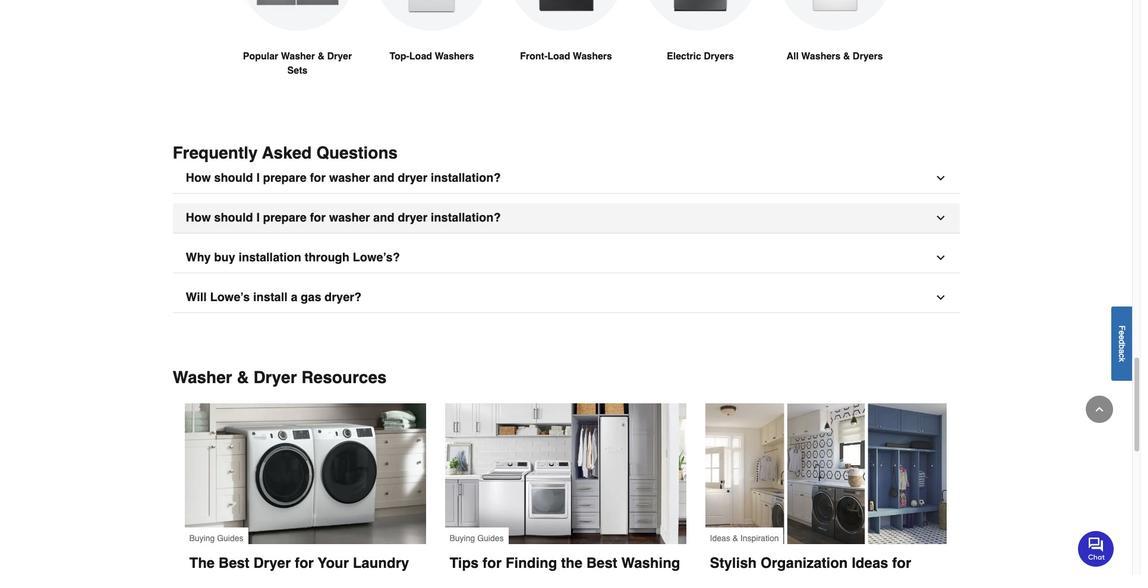 Task type: vqa. For each thing, say whether or not it's contained in the screenshot.
Laundry in the the best dryer for your laundry room
yes



Task type: locate. For each thing, give the bounding box(es) containing it.
1 vertical spatial how should i prepare for washer and dryer installation? button
[[173, 203, 960, 233]]

a black front-load washer. image
[[509, 0, 624, 31]]

2 best from the left
[[587, 555, 618, 572]]

resources
[[302, 368, 387, 387]]

a inside button
[[1118, 349, 1127, 354]]

dryer
[[398, 171, 428, 185], [398, 211, 428, 224]]

1 prepare from the top
[[263, 171, 307, 185]]

2 vertical spatial and
[[770, 574, 796, 576]]

1 buying from the left
[[189, 534, 215, 543]]

how down the frequently
[[186, 171, 211, 185]]

laundry inside stylish organization ideas for laundry and mudrooms
[[710, 574, 766, 576]]

best up home
[[587, 555, 618, 572]]

install
[[253, 290, 288, 304]]

all washers & dryers link
[[777, 0, 893, 92]]

1 vertical spatial ideas
[[852, 555, 889, 572]]

should up buy
[[214, 211, 253, 224]]

1 chevron down image from the top
[[935, 172, 947, 184]]

1 how from the top
[[186, 171, 211, 185]]

how should i prepare for washer and dryer installation? down questions
[[186, 171, 501, 185]]

how up why at the left top of the page
[[186, 211, 211, 224]]

best up room
[[219, 555, 250, 572]]

1 vertical spatial dryer
[[398, 211, 428, 224]]

a white top-load washer. image up all washers & dryers in the top of the page
[[777, 0, 893, 31]]

tips for finding the best washing machine for your home
[[450, 555, 684, 576]]

guides up room
[[217, 534, 243, 543]]

chevron down image inside why buy installation through lowe's? button
[[935, 252, 947, 264]]

guides for best
[[217, 534, 243, 543]]

1 e from the top
[[1118, 331, 1127, 335]]

how should i prepare for washer and dryer installation? for 1st the how should i prepare for washer and dryer installation? button from the bottom of the page
[[186, 211, 501, 224]]

1 vertical spatial and
[[373, 211, 395, 224]]

installation
[[239, 251, 301, 264]]

0 vertical spatial washer
[[329, 171, 370, 185]]

questions
[[316, 143, 398, 162]]

2 how should i prepare for washer and dryer installation? from the top
[[186, 211, 501, 224]]

2 chevron down image from the top
[[935, 212, 947, 224]]

washers
[[435, 51, 474, 62], [573, 51, 612, 62], [802, 51, 841, 62]]

0 horizontal spatial buying
[[189, 534, 215, 543]]

ideas
[[710, 534, 731, 543], [852, 555, 889, 572]]

will
[[186, 290, 207, 304]]

ideas & inspiration
[[710, 534, 779, 543]]

1 vertical spatial your
[[534, 574, 565, 576]]

should down the frequently
[[214, 171, 253, 185]]

1 vertical spatial a
[[1118, 349, 1127, 354]]

2 washers from the left
[[573, 51, 612, 62]]

0 horizontal spatial a white top-load washer. image
[[374, 0, 490, 31]]

1 vertical spatial washer
[[329, 211, 370, 224]]

prepare up why buy installation through lowe's?
[[263, 211, 307, 224]]

i down frequently asked questions
[[256, 171, 260, 185]]

buying guides
[[189, 534, 243, 543], [450, 534, 504, 543]]

buying up tips
[[450, 534, 475, 543]]

2 installation? from the top
[[431, 211, 501, 224]]

washer up through
[[329, 211, 370, 224]]

4 chevron down image from the top
[[935, 292, 947, 304]]

1 horizontal spatial best
[[587, 555, 618, 572]]

prepare down frequently asked questions
[[263, 171, 307, 185]]

0 vertical spatial prepare
[[263, 171, 307, 185]]

1 horizontal spatial load
[[548, 51, 570, 62]]

0 vertical spatial ideas
[[710, 534, 731, 543]]

& inside popular washer & dryer sets
[[318, 51, 325, 62]]

a white washer and dryer in a laundry room with white cabinets, wicker baskets, towels and clothes. image
[[445, 403, 686, 544]]

1 should from the top
[[214, 171, 253, 185]]

&
[[318, 51, 325, 62], [844, 51, 850, 62], [237, 368, 249, 387], [733, 534, 738, 543]]

1 dryers from the left
[[704, 51, 734, 62]]

and up the lowe's?
[[373, 211, 395, 224]]

1 horizontal spatial buying
[[450, 534, 475, 543]]

1 vertical spatial should
[[214, 211, 253, 224]]

1 vertical spatial installation?
[[431, 211, 501, 224]]

1 vertical spatial prepare
[[263, 211, 307, 224]]

best
[[219, 555, 250, 572], [587, 555, 618, 572]]

washing
[[622, 555, 680, 572]]

how should i prepare for washer and dryer installation?
[[186, 171, 501, 185], [186, 211, 501, 224]]

c
[[1118, 354, 1127, 358]]

popular washer & dryer sets
[[243, 51, 352, 76]]

0 vertical spatial how should i prepare for washer and dryer installation? button
[[173, 163, 960, 194]]

1 horizontal spatial washers
[[573, 51, 612, 62]]

and
[[373, 171, 395, 185], [373, 211, 395, 224], [770, 574, 796, 576]]

e up d at bottom
[[1118, 331, 1127, 335]]

a left "gas"
[[291, 290, 298, 304]]

why buy installation through lowe's?
[[186, 251, 400, 264]]

guides up tips
[[478, 534, 504, 543]]

0 horizontal spatial dryers
[[704, 51, 734, 62]]

chevron down image for 1st the how should i prepare for washer and dryer installation? button from the bottom of the page
[[935, 212, 947, 224]]

for inside the best dryer for your laundry room
[[295, 555, 314, 572]]

1 vertical spatial i
[[256, 211, 260, 224]]

0 vertical spatial installation?
[[431, 171, 501, 185]]

stylish
[[710, 555, 757, 572]]

1 how should i prepare for washer and dryer installation? from the top
[[186, 171, 501, 185]]

all washers & dryers
[[787, 51, 883, 62]]

for
[[310, 171, 326, 185], [310, 211, 326, 224], [295, 555, 314, 572], [483, 555, 502, 572], [893, 555, 912, 572], [511, 574, 530, 576]]

buying for the
[[189, 534, 215, 543]]

1 vertical spatial how should i prepare for washer and dryer installation?
[[186, 211, 501, 224]]

buying guides up tips
[[450, 534, 504, 543]]

2 how should i prepare for washer and dryer installation? button from the top
[[173, 203, 960, 233]]

1 vertical spatial how
[[186, 211, 211, 224]]

and inside stylish organization ideas for laundry and mudrooms
[[770, 574, 796, 576]]

1 vertical spatial laundry
[[710, 574, 766, 576]]

should
[[214, 171, 253, 185], [214, 211, 253, 224]]

i
[[256, 171, 260, 185], [256, 211, 260, 224]]

2 vertical spatial dryer
[[254, 555, 291, 572]]

0 horizontal spatial ideas
[[710, 534, 731, 543]]

2 dryer from the top
[[398, 211, 428, 224]]

0 horizontal spatial a
[[291, 290, 298, 304]]

ideas up "mudrooms"
[[852, 555, 889, 572]]

1 horizontal spatial guides
[[478, 534, 504, 543]]

for inside stylish organization ideas for laundry and mudrooms
[[893, 555, 912, 572]]

2 horizontal spatial washers
[[802, 51, 841, 62]]

1 vertical spatial dryer
[[254, 368, 297, 387]]

1 how should i prepare for washer and dryer installation? button from the top
[[173, 163, 960, 194]]

0 vertical spatial a
[[291, 290, 298, 304]]

ideas up stylish on the bottom
[[710, 534, 731, 543]]

0 vertical spatial dryer
[[398, 171, 428, 185]]

0 vertical spatial laundry
[[353, 555, 409, 572]]

laundry
[[353, 555, 409, 572], [710, 574, 766, 576]]

e
[[1118, 331, 1127, 335], [1118, 335, 1127, 340]]

and down organization
[[770, 574, 796, 576]]

chevron down image
[[935, 172, 947, 184], [935, 212, 947, 224], [935, 252, 947, 264], [935, 292, 947, 304]]

0 horizontal spatial washer
[[173, 368, 232, 387]]

buying guides for the
[[189, 534, 243, 543]]

dryer for for
[[254, 555, 291, 572]]

washers right top-
[[435, 51, 474, 62]]

0 vertical spatial i
[[256, 171, 260, 185]]

0 vertical spatial how
[[186, 171, 211, 185]]

0 vertical spatial how should i prepare for washer and dryer installation?
[[186, 171, 501, 185]]

1 dryer from the top
[[398, 171, 428, 185]]

3 chevron down image from the top
[[935, 252, 947, 264]]

2 how from the top
[[186, 211, 211, 224]]

1 horizontal spatial washer
[[281, 51, 315, 62]]

buying for tips
[[450, 534, 475, 543]]

f e e d b a c k button
[[1112, 307, 1133, 381]]

how
[[186, 171, 211, 185], [186, 211, 211, 224]]

finding
[[506, 555, 557, 572]]

washer
[[329, 171, 370, 185], [329, 211, 370, 224]]

popular
[[243, 51, 278, 62]]

2 should from the top
[[214, 211, 253, 224]]

0 horizontal spatial your
[[318, 555, 349, 572]]

the
[[561, 555, 583, 572]]

1 horizontal spatial a white top-load washer. image
[[777, 0, 893, 31]]

1 horizontal spatial a
[[1118, 349, 1127, 354]]

2 buying guides from the left
[[450, 534, 504, 543]]

front-load washers
[[520, 51, 612, 62]]

k
[[1118, 358, 1127, 362]]

installation?
[[431, 171, 501, 185], [431, 211, 501, 224]]

buying up the
[[189, 534, 215, 543]]

0 vertical spatial your
[[318, 555, 349, 572]]

how should i prepare for washer and dryer installation? up through
[[186, 211, 501, 224]]

will lowe's install a gas dryer?
[[186, 290, 362, 304]]

0 horizontal spatial laundry
[[353, 555, 409, 572]]

2 a white top-load washer. image from the left
[[777, 0, 893, 31]]

0 vertical spatial should
[[214, 171, 253, 185]]

chevron down image for second the how should i prepare for washer and dryer installation? button from the bottom
[[935, 172, 947, 184]]

washer for 1st the how should i prepare for washer and dryer installation? button from the bottom of the page
[[329, 211, 370, 224]]

1 horizontal spatial dryers
[[853, 51, 883, 62]]

lowe's
[[210, 290, 250, 304]]

frequently
[[173, 143, 258, 162]]

1 vertical spatial washer
[[173, 368, 232, 387]]

dryers
[[704, 51, 734, 62], [853, 51, 883, 62]]

1 best from the left
[[219, 555, 250, 572]]

your inside the tips for finding the best washing machine for your home
[[534, 574, 565, 576]]

buy
[[214, 251, 235, 264]]

1 horizontal spatial ideas
[[852, 555, 889, 572]]

i up "installation"
[[256, 211, 260, 224]]

a
[[291, 290, 298, 304], [1118, 349, 1127, 354]]

1 guides from the left
[[217, 534, 243, 543]]

0 vertical spatial dryer
[[327, 51, 352, 62]]

washer
[[281, 51, 315, 62], [173, 368, 232, 387]]

0 horizontal spatial guides
[[217, 534, 243, 543]]

machine
[[450, 574, 507, 576]]

why
[[186, 251, 211, 264]]

a inside button
[[291, 290, 298, 304]]

a up k
[[1118, 349, 1127, 354]]

dryer inside the best dryer for your laundry room
[[254, 555, 291, 572]]

tips
[[450, 555, 479, 572]]

load
[[410, 51, 432, 62], [548, 51, 570, 62]]

mudrooms
[[800, 574, 873, 576]]

your
[[318, 555, 349, 572], [534, 574, 565, 576]]

0 vertical spatial washer
[[281, 51, 315, 62]]

how should i prepare for washer and dryer installation? button
[[173, 163, 960, 194], [173, 203, 960, 233]]

1 horizontal spatial buying guides
[[450, 534, 504, 543]]

front-
[[520, 51, 548, 62]]

load for front-
[[548, 51, 570, 62]]

buying guides up the
[[189, 534, 243, 543]]

2 buying from the left
[[450, 534, 475, 543]]

how for second the how should i prepare for washer and dryer installation? button from the bottom
[[186, 171, 211, 185]]

e up b
[[1118, 335, 1127, 340]]

washers right all
[[802, 51, 841, 62]]

chevron up image
[[1094, 404, 1106, 416]]

how for 1st the how should i prepare for washer and dryer installation? button from the bottom of the page
[[186, 211, 211, 224]]

1 buying guides from the left
[[189, 534, 243, 543]]

1 horizontal spatial your
[[534, 574, 565, 576]]

top-
[[390, 51, 410, 62]]

prepare for 1st the how should i prepare for washer and dryer installation? button from the bottom of the page
[[263, 211, 307, 224]]

0 horizontal spatial buying guides
[[189, 534, 243, 543]]

and down questions
[[373, 171, 395, 185]]

chevron down image for why buy installation through lowe's? button
[[935, 252, 947, 264]]

a white top-load washer. image
[[374, 0, 490, 31], [777, 0, 893, 31]]

guides
[[217, 534, 243, 543], [478, 534, 504, 543]]

and for 1st the how should i prepare for washer and dryer installation? button from the bottom of the page
[[373, 211, 395, 224]]

1 washer from the top
[[329, 171, 370, 185]]

0 vertical spatial and
[[373, 171, 395, 185]]

organization
[[761, 555, 848, 572]]

2 prepare from the top
[[263, 211, 307, 224]]

chevron down image inside will lowe's install a gas dryer? button
[[935, 292, 947, 304]]

2 guides from the left
[[478, 534, 504, 543]]

1 a white top-load washer. image from the left
[[374, 0, 490, 31]]

buying
[[189, 534, 215, 543], [450, 534, 475, 543]]

prepare
[[263, 171, 307, 185], [263, 211, 307, 224]]

1 installation? from the top
[[431, 171, 501, 185]]

front-load washers link
[[509, 0, 624, 92]]

1 load from the left
[[410, 51, 432, 62]]

1 washers from the left
[[435, 51, 474, 62]]

f
[[1118, 325, 1127, 331]]

2 washer from the top
[[329, 211, 370, 224]]

a white top-load washer. image up top-load washers
[[374, 0, 490, 31]]

washer down questions
[[329, 171, 370, 185]]

dryer
[[327, 51, 352, 62], [254, 368, 297, 387], [254, 555, 291, 572]]

popular washer & dryer sets link
[[240, 0, 355, 106]]

1 horizontal spatial laundry
[[710, 574, 766, 576]]

stylish organization ideas for laundry and mudrooms
[[710, 555, 916, 576]]

a white washer and dryer in a laundry room with white cabinetry, walls and shelving. image
[[185, 403, 426, 544]]

2 load from the left
[[548, 51, 570, 62]]

0 horizontal spatial load
[[410, 51, 432, 62]]

0 horizontal spatial best
[[219, 555, 250, 572]]

washers down a black front-load washer. image at the top
[[573, 51, 612, 62]]

washer inside popular washer & dryer sets
[[281, 51, 315, 62]]

0 horizontal spatial washers
[[435, 51, 474, 62]]

a cream laundry room, a modern farmhouse laundry room and a blue mudroom with storage lockers. image
[[705, 403, 947, 544]]



Task type: describe. For each thing, give the bounding box(es) containing it.
chat invite button image
[[1078, 531, 1115, 567]]

the
[[189, 555, 215, 572]]

installation? for second the how should i prepare for washer and dryer installation? button from the bottom
[[431, 171, 501, 185]]

installation? for 1st the how should i prepare for washer and dryer installation? button from the bottom of the page
[[431, 211, 501, 224]]

2 dryers from the left
[[853, 51, 883, 62]]

gas
[[301, 290, 321, 304]]

and for second the how should i prepare for washer and dryer installation? button from the bottom
[[373, 171, 395, 185]]

asked
[[262, 143, 312, 162]]

buying guides for tips
[[450, 534, 504, 543]]

sets
[[288, 65, 308, 76]]

dryer for 1st the how should i prepare for washer and dryer installation? button from the bottom of the page
[[398, 211, 428, 224]]

2 e from the top
[[1118, 335, 1127, 340]]

the best dryer for your laundry room
[[189, 555, 413, 576]]

laundry inside the best dryer for your laundry room
[[353, 555, 409, 572]]

home
[[569, 574, 609, 576]]

washer & dryer resources
[[173, 368, 387, 387]]

inspiration
[[741, 534, 779, 543]]

a white top-load washer. image for washers
[[777, 0, 893, 31]]

dryer for resources
[[254, 368, 297, 387]]

lowe's?
[[353, 251, 400, 264]]

room
[[189, 574, 230, 576]]

your inside the best dryer for your laundry room
[[318, 555, 349, 572]]

load for top-
[[410, 51, 432, 62]]

through
[[305, 251, 350, 264]]

chevron down image for will lowe's install a gas dryer? button
[[935, 292, 947, 304]]

prepare for second the how should i prepare for washer and dryer installation? button from the bottom
[[263, 171, 307, 185]]

dryer inside popular washer & dryer sets
[[327, 51, 352, 62]]

f e e d b a c k
[[1118, 325, 1127, 362]]

frequently asked questions
[[173, 143, 398, 162]]

should for second the how should i prepare for washer and dryer installation? button from the bottom
[[214, 171, 253, 185]]

washers for top-load washers
[[435, 51, 474, 62]]

top-load washers link
[[374, 0, 490, 92]]

how should i prepare for washer and dryer installation? for second the how should i prepare for washer and dryer installation? button from the bottom
[[186, 171, 501, 185]]

why buy installation through lowe's? button
[[173, 243, 960, 273]]

a white top-load washer. image for load
[[374, 0, 490, 31]]

1 i from the top
[[256, 171, 260, 185]]

2 i from the top
[[256, 211, 260, 224]]

scroll to top element
[[1086, 396, 1114, 423]]

dryer for second the how should i prepare for washer and dryer installation? button from the bottom
[[398, 171, 428, 185]]

a gray electric dryer with circular door. image
[[643, 0, 758, 31]]

top-load washers
[[390, 51, 474, 62]]

washer for second the how should i prepare for washer and dryer installation? button from the bottom
[[329, 171, 370, 185]]

best inside the best dryer for your laundry room
[[219, 555, 250, 572]]

should for 1st the how should i prepare for washer and dryer installation? button from the bottom of the page
[[214, 211, 253, 224]]

3 washers from the left
[[802, 51, 841, 62]]

all
[[787, 51, 799, 62]]

will lowe's install a gas dryer? button
[[173, 283, 960, 313]]

best inside the tips for finding the best washing machine for your home
[[587, 555, 618, 572]]

washers for front-load washers
[[573, 51, 612, 62]]

guides for for
[[478, 534, 504, 543]]

dryer?
[[325, 290, 362, 304]]

electric
[[667, 51, 701, 62]]

d
[[1118, 340, 1127, 344]]

a gray top-load washer and dryer pair. image
[[240, 0, 355, 31]]

electric dryers link
[[643, 0, 758, 92]]

ideas inside stylish organization ideas for laundry and mudrooms
[[852, 555, 889, 572]]

b
[[1118, 344, 1127, 349]]

electric dryers
[[667, 51, 734, 62]]



